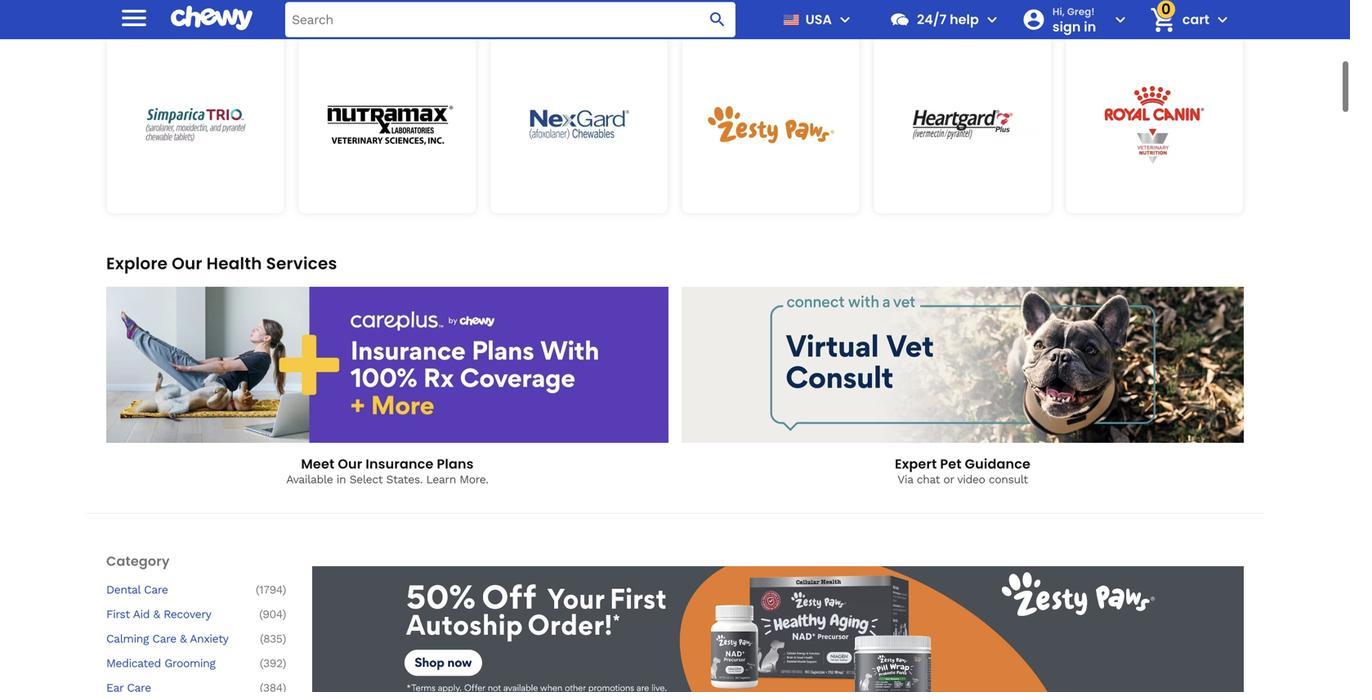 Task type: vqa. For each thing, say whether or not it's contained in the screenshot.
top 100%
no



Task type: locate. For each thing, give the bounding box(es) containing it.
1 vertical spatial (
[[260, 616, 263, 629]]

& for prevention
[[228, 641, 235, 654]]

menu image
[[118, 1, 150, 34]]

calming care & anxiety
[[106, 567, 228, 580]]

list
[[312, 651, 1272, 692]]

1 vertical spatial care
[[127, 616, 151, 629]]

dna tests image
[[411, 651, 493, 692]]

our for insurance
[[338, 389, 362, 408]]

3 ( from the top
[[260, 641, 263, 654]]

ear care
[[106, 616, 151, 629]]

0 vertical spatial )
[[282, 591, 286, 605]]

2 ) from the top
[[282, 616, 286, 629]]

0 horizontal spatial &
[[180, 567, 187, 580]]

medicated grooming link
[[106, 591, 245, 606]]

) up ( 384 )
[[282, 591, 286, 605]]

glucose & allergy testing image
[[994, 651, 1076, 692]]

medicated grooming
[[106, 591, 215, 605]]

expert pet guidance via chat or video consult
[[895, 389, 1031, 421]]

ear care link
[[106, 616, 245, 630]]

submit search image
[[708, 10, 727, 29]]

zesty paws. 50% off your first autoship order! *terms apply. offer not available when other promotions are live. image
[[312, 501, 1244, 638]]

ear care image
[[703, 651, 784, 692]]

simparica trio image
[[119, 0, 272, 136]]

( 384 )
[[260, 616, 286, 629]]

heartworm prevention & dewormers image
[[508, 651, 590, 692]]

explore
[[106, 187, 168, 210]]

2 vertical spatial (
[[260, 641, 263, 654]]

video
[[958, 407, 985, 421]]

2 vertical spatial )
[[282, 641, 286, 654]]

heartgard plus image
[[887, 0, 1039, 136]]

0 vertical spatial (
[[260, 591, 263, 605]]

our left health
[[172, 187, 202, 210]]

nutramax image
[[311, 0, 464, 136]]

384
[[263, 616, 282, 629]]

( down 384
[[260, 641, 263, 654]]

pet
[[940, 389, 962, 408]]

) down ( 392 )
[[282, 616, 286, 629]]

greg!
[[1067, 5, 1095, 18]]

heartworm prevention & dewormers
[[106, 641, 235, 669]]

our
[[172, 187, 202, 210], [338, 389, 362, 408]]

heartworm prevention & dewormers link
[[106, 640, 245, 670]]

calming care & anxiety link
[[106, 566, 245, 581]]

0 horizontal spatial care
[[127, 616, 151, 629]]

2 ( from the top
[[260, 616, 263, 629]]

usa
[[806, 10, 832, 29]]

menu image
[[835, 10, 855, 29]]

list item
[[312, 651, 396, 692]]

calming
[[106, 567, 149, 580]]

or
[[944, 407, 954, 421]]

cart link
[[1143, 0, 1210, 39]]

our inside meet our insurance plans available in select states. learn more.
[[338, 389, 362, 408]]

in
[[1084, 17, 1096, 36]]

0 vertical spatial our
[[172, 187, 202, 210]]

cart
[[1183, 10, 1210, 29]]

) for ( 384 )
[[282, 616, 286, 629]]

hot spot & itch relief image
[[1189, 651, 1271, 692]]

( up 384
[[260, 591, 263, 605]]

dewormers
[[106, 655, 167, 669]]

0 horizontal spatial our
[[172, 187, 202, 210]]

chat
[[917, 407, 940, 421]]

our right meet
[[338, 389, 362, 408]]

anxiety
[[190, 567, 228, 580]]

(
[[260, 591, 263, 605], [260, 616, 263, 629], [260, 641, 263, 654]]

cart menu image
[[1213, 10, 1233, 29]]

ear
[[106, 616, 123, 629]]

) for ( 349 )
[[282, 641, 286, 654]]

( up "( 349 )" at the bottom of page
[[260, 616, 263, 629]]

1 ) from the top
[[282, 591, 286, 605]]

1 horizontal spatial care
[[152, 567, 176, 580]]

24/7 help link
[[883, 0, 979, 39]]

expert
[[895, 389, 937, 408]]

items image
[[1149, 5, 1177, 34]]

0 vertical spatial &
[[180, 567, 187, 580]]

care
[[152, 567, 176, 580], [127, 616, 151, 629]]

&
[[180, 567, 187, 580], [228, 641, 235, 654]]

learn
[[426, 407, 456, 421]]

)
[[282, 591, 286, 605], [282, 616, 286, 629], [282, 641, 286, 654]]

& up grooming
[[180, 567, 187, 580]]

care right ear
[[127, 616, 151, 629]]

care for ear
[[127, 616, 151, 629]]

& right prevention
[[228, 641, 235, 654]]

sign
[[1053, 17, 1081, 36]]

0 vertical spatial care
[[152, 567, 176, 580]]

) down ( 384 )
[[282, 641, 286, 654]]

1 vertical spatial &
[[228, 641, 235, 654]]

meet
[[301, 389, 335, 408]]

1 vertical spatial )
[[282, 616, 286, 629]]

services
[[266, 187, 337, 210]]

& inside heartworm prevention & dewormers
[[228, 641, 235, 654]]

1 horizontal spatial &
[[228, 641, 235, 654]]

1 vertical spatial our
[[338, 389, 362, 408]]

1 horizontal spatial our
[[338, 389, 362, 408]]

care up the medicated grooming
[[152, 567, 176, 580]]

1 ( from the top
[[260, 591, 263, 605]]

3 ) from the top
[[282, 641, 286, 654]]

careplus by chewy. insurance plans with 100% rx coverage and more. image
[[106, 221, 669, 378]]



Task type: describe. For each thing, give the bounding box(es) containing it.
plans
[[437, 389, 474, 408]]

heartworm
[[106, 641, 166, 654]]

nexgard image
[[503, 0, 656, 136]]

chewy home image
[[171, 0, 253, 36]]

zesty paws image
[[695, 0, 847, 136]]

& for care
[[180, 567, 187, 580]]

( for 384
[[260, 616, 263, 629]]

( for 392
[[260, 591, 263, 605]]

chewy support image
[[889, 9, 911, 30]]

meet our insurance plans available in select states. learn more.
[[286, 389, 489, 421]]

349
[[263, 641, 282, 654]]

insurance
[[366, 389, 434, 408]]

calming care & anxiety image
[[897, 651, 979, 692]]

) for ( 392 )
[[282, 591, 286, 605]]

our for health
[[172, 187, 202, 210]]

more.
[[460, 407, 489, 421]]

in
[[337, 407, 346, 421]]

eye care image
[[800, 651, 882, 692]]

consult
[[989, 407, 1028, 421]]

Product search field
[[285, 2, 736, 37]]

select
[[350, 407, 383, 421]]

24/7 help
[[917, 10, 979, 29]]

( 392 )
[[260, 591, 286, 605]]

Search text field
[[285, 2, 736, 37]]

health
[[207, 187, 262, 210]]

care for calming
[[152, 567, 176, 580]]

24/7
[[917, 10, 947, 29]]

royal canin veterinary diet image
[[1078, 0, 1231, 136]]

via
[[898, 407, 913, 421]]

usa button
[[777, 0, 855, 39]]

help menu image
[[982, 10, 1002, 29]]

explore our health services
[[106, 187, 337, 210]]

connect with a vet image
[[682, 221, 1244, 378]]

guidance
[[965, 389, 1031, 408]]

prevention
[[169, 641, 225, 654]]

available
[[286, 407, 333, 421]]

( for 349
[[260, 641, 263, 654]]

account menu image
[[1111, 10, 1130, 29]]

milk replacers image
[[605, 651, 687, 692]]

hi, greg! sign in
[[1053, 5, 1096, 36]]

help
[[950, 10, 979, 29]]

states.
[[386, 407, 423, 421]]

medicated
[[106, 591, 161, 605]]

hi,
[[1053, 5, 1065, 18]]

392
[[263, 591, 282, 605]]

( 349 )
[[260, 641, 286, 654]]

grooming
[[164, 591, 215, 605]]



